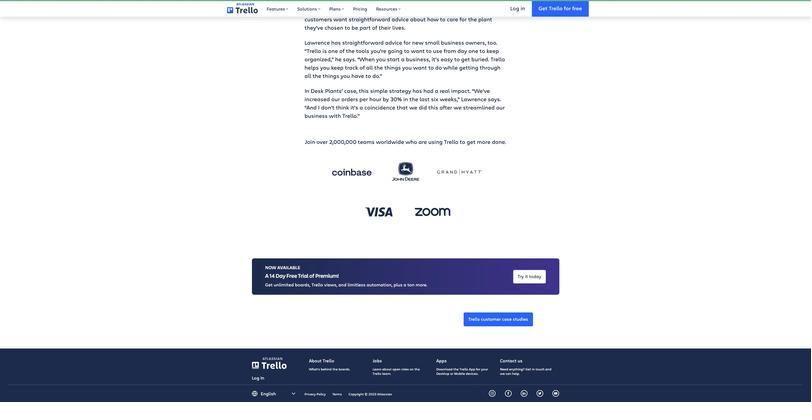 Task type: describe. For each thing, give the bounding box(es) containing it.
coinbase logo image
[[329, 161, 374, 184]]

case
[[502, 317, 512, 322]]

through
[[480, 64, 501, 71]]

your
[[481, 367, 488, 372]]

small
[[425, 39, 440, 46]]

plants'
[[325, 87, 343, 95]]

and inside need anything? get in touch and we can help.
[[546, 367, 552, 372]]

tools
[[356, 47, 369, 55]]

in inside in desk plants' case, this simple strategy has had a real impact. "we've increased our orders per hour by 30% in the last six weeks," lawrence says. "and i don't think it's a coincidence that we did this after we streamlined our business with trello."
[[305, 87, 309, 95]]

says. inside in desk plants' case, this simple strategy has had a real impact. "we've increased our orders per hour by 30% in the last six weeks," lawrence says. "and i don't think it's a coincidence that we did this after we streamlined our business with trello."
[[488, 95, 501, 103]]

0 horizontal spatial we
[[409, 104, 417, 111]]

streamlined
[[463, 104, 495, 111]]

a inside lawrence has straightforward advice for new small business owners, too. "trello is one of the tools you're going to want to use from day one to keep organized," he says. "when you start a business, it's easy to get buried. trello helps you keep track of all the things you want to do while getting through all the things you have to do."
[[401, 56, 405, 63]]

i
[[318, 104, 320, 111]]

privacy policy
[[305, 392, 326, 397]]

lawrence inside lawrence has straightforward advice for new small business owners, too. "trello is one of the tools you're going to want to use from day one to keep organized," he says. "when you start a business, it's easy to get buried. trello helps you keep track of all the things you want to do while getting through all the things you have to do."
[[305, 39, 330, 46]]

2,000,000
[[329, 138, 357, 146]]

to down day at top
[[454, 56, 460, 63]]

terms link
[[333, 392, 342, 397]]

roles
[[401, 367, 409, 372]]

youtube image
[[555, 392, 558, 396]]

ton
[[408, 282, 415, 288]]

trello customer case studies link
[[464, 313, 533, 327]]

a inside now available a 14 day free trial of premium! get unlimited boards, trello views, and limitless automation, plus a ton more.
[[404, 282, 406, 288]]

says. inside lawrence has straightforward advice for new small business owners, too. "trello is one of the tools you're going to want to use from day one to keep organized," he says. "when you start a business, it's easy to get buried. trello helps you keep track of all the things you want to do while getting through all the things you have to do."
[[343, 56, 356, 63]]

the inside in desk plants' case, this simple strategy has had a real impact. "we've increased our orders per hour by 30% in the last six weeks," lawrence says. "and i don't think it's a coincidence that we did this after we streamlined our business with trello."
[[410, 95, 418, 103]]

apps
[[437, 358, 447, 364]]

it's inside in desk plants' case, this simple strategy has had a real impact. "we've increased our orders per hour by 30% in the last six weeks," lawrence says. "and i don't think it's a coincidence that we did this after we streamlined our business with trello."
[[351, 104, 358, 111]]

solutions
[[297, 6, 317, 12]]

free
[[287, 272, 297, 280]]

anything?
[[509, 367, 525, 372]]

need anything? get in touch and we can help.
[[500, 367, 552, 376]]

resources button
[[372, 0, 405, 17]]

boards,
[[295, 282, 311, 288]]

behind
[[321, 367, 332, 372]]

day
[[458, 47, 467, 55]]

to left do."
[[366, 72, 371, 80]]

using
[[429, 138, 443, 146]]

do."
[[373, 72, 382, 80]]

1 vertical spatial of
[[360, 64, 365, 71]]

today
[[529, 274, 541, 279]]

the right behind
[[333, 367, 338, 372]]

studies
[[513, 317, 528, 322]]

for for download the trello app for your desktop or mobile devices.
[[476, 367, 480, 372]]

is
[[323, 47, 327, 55]]

try it today
[[518, 274, 541, 279]]

last
[[420, 95, 430, 103]]

can
[[506, 372, 512, 376]]

customer
[[481, 317, 501, 322]]

after
[[440, 104, 452, 111]]

1 one from the left
[[328, 47, 338, 55]]

resources
[[376, 6, 398, 12]]

log in
[[252, 375, 264, 381]]

get inside need anything? get in touch and we can help.
[[526, 367, 531, 372]]

"we've
[[472, 87, 490, 95]]

advice
[[385, 39, 402, 46]]

mobile
[[454, 372, 465, 376]]

had
[[424, 87, 434, 95]]

easy
[[441, 56, 453, 63]]

trello customer case studies
[[469, 317, 528, 322]]

copyright
[[349, 392, 364, 397]]

plus
[[394, 282, 403, 288]]

1 horizontal spatial in
[[521, 5, 525, 12]]

impact.
[[451, 87, 471, 95]]

teams
[[358, 138, 375, 146]]

get inside now available a 14 day free trial of premium! get unlimited boards, trello views, and limitless automation, plus a ton more.
[[265, 282, 273, 288]]

trello left customer
[[469, 317, 480, 322]]

atlassian
[[377, 392, 392, 397]]

about
[[382, 367, 392, 372]]

the inside "learn about open roles on the trello team."
[[415, 367, 420, 372]]

0 horizontal spatial in
[[261, 375, 264, 381]]

download the trello app for your desktop or mobile devices.
[[437, 367, 488, 376]]

1 vertical spatial this
[[429, 104, 438, 111]]

boards.
[[339, 367, 350, 372]]

about trello
[[309, 358, 334, 364]]

start
[[387, 56, 400, 63]]

are
[[419, 138, 427, 146]]

get trello for free
[[539, 5, 582, 12]]

grand hyatt logo image
[[437, 161, 482, 184]]

join
[[305, 138, 315, 146]]

by
[[383, 95, 389, 103]]

instagram image
[[491, 392, 494, 396]]

hour
[[370, 95, 382, 103]]

owners,
[[466, 39, 486, 46]]

1 horizontal spatial we
[[454, 104, 462, 111]]

"and
[[305, 104, 317, 111]]

facebook image
[[507, 392, 510, 396]]

done.
[[492, 138, 506, 146]]

1 vertical spatial want
[[413, 64, 427, 71]]

0 horizontal spatial this
[[359, 87, 369, 95]]

business inside in desk plants' case, this simple strategy has had a real impact. "we've increased our orders per hour by 30% in the last six weeks," lawrence says. "and i don't think it's a coincidence that we did this after we streamlined our business with trello."
[[305, 112, 328, 120]]

lawrence has straightforward advice for new small business owners, too. "trello is one of the tools you're going to want to use from day one to keep organized," he says. "when you start a business, it's easy to get buried. trello helps you keep track of all the things you want to do while getting through all the things you have to do."
[[305, 39, 505, 80]]

1 horizontal spatial all
[[366, 64, 373, 71]]

what's
[[309, 367, 320, 372]]

do
[[435, 64, 442, 71]]

business inside lawrence has straightforward advice for new small business owners, too. "trello is one of the tools you're going to want to use from day one to keep organized," he says. "when you start a business, it's easy to get buried. trello helps you keep track of all the things you want to do while getting through all the things you have to do."
[[441, 39, 464, 46]]

more.
[[416, 282, 428, 288]]

over
[[317, 138, 328, 146]]

track
[[345, 64, 358, 71]]

lawrence inside in desk plants' case, this simple strategy has had a real impact. "we've increased our orders per hour by 30% in the last six weeks," lawrence says. "and i don't think it's a coincidence that we did this after we streamlined our business with trello."
[[461, 95, 487, 103]]

available
[[277, 265, 300, 271]]

for inside get trello for free link
[[564, 5, 571, 12]]

2 one from the left
[[469, 47, 478, 55]]

it
[[525, 274, 528, 279]]

in inside in desk plants' case, this simple strategy has had a real impact. "we've increased our orders per hour by 30% in the last six weeks," lawrence says. "and i don't think it's a coincidence that we did this after we streamlined our business with trello."
[[404, 95, 408, 103]]

2023
[[369, 392, 377, 397]]

log for log in
[[510, 5, 519, 12]]

business,
[[406, 56, 430, 63]]

log in link
[[252, 375, 264, 382]]

try it today link
[[513, 270, 546, 284]]

and inside now available a 14 day free trial of premium! get unlimited boards, trello views, and limitless automation, plus a ton more.
[[339, 282, 347, 288]]

of inside now available a 14 day free trial of premium! get unlimited boards, trello views, and limitless automation, plus a ton more.
[[310, 272, 315, 280]]

weeks,"
[[440, 95, 460, 103]]

trello inside download the trello app for your desktop or mobile devices.
[[460, 367, 468, 372]]

a
[[265, 272, 269, 280]]



Task type: locate. For each thing, give the bounding box(es) containing it.
the down helps
[[313, 72, 321, 80]]

one down owners,
[[469, 47, 478, 55]]

the left last
[[410, 95, 418, 103]]

1 vertical spatial and
[[546, 367, 552, 372]]

things up plants'
[[323, 72, 339, 80]]

1 horizontal spatial has
[[413, 87, 422, 95]]

1 horizontal spatial log
[[510, 5, 519, 12]]

2 horizontal spatial of
[[360, 64, 365, 71]]

0 horizontal spatial things
[[323, 72, 339, 80]]

with
[[329, 112, 341, 120]]

want down business,
[[413, 64, 427, 71]]

1 horizontal spatial lawrence
[[461, 95, 487, 103]]

1 vertical spatial lawrence
[[461, 95, 487, 103]]

has inside lawrence has straightforward advice for new small business owners, too. "trello is one of the tools you're going to want to use from day one to keep organized," he says. "when you start a business, it's easy to get buried. trello helps you keep track of all the things you want to do while getting through all the things you have to do."
[[331, 39, 341, 46]]

app
[[469, 367, 475, 372]]

free
[[573, 5, 582, 12]]

1 horizontal spatial in
[[305, 87, 309, 95]]

"when
[[358, 56, 375, 63]]

from
[[444, 47, 456, 55]]

one right is
[[328, 47, 338, 55]]

get left 'more' at the right top
[[467, 138, 476, 146]]

things down start
[[385, 64, 401, 71]]

0 vertical spatial of
[[339, 47, 345, 55]]

has up he
[[331, 39, 341, 46]]

privacy
[[305, 392, 316, 397]]

while
[[444, 64, 458, 71]]

0 horizontal spatial get
[[265, 282, 273, 288]]

premium!
[[315, 272, 339, 280]]

contact
[[500, 358, 517, 364]]

0 horizontal spatial keep
[[331, 64, 344, 71]]

1 vertical spatial all
[[305, 72, 311, 80]]

get trello for free link
[[532, 0, 589, 17]]

you down business,
[[402, 64, 412, 71]]

in desk plants' case, this simple strategy has had a real impact. "we've increased our orders per hour by 30% in the last six weeks," lawrence says. "and i don't think it's a coincidence that we did this after we streamlined our business with trello."
[[305, 87, 505, 120]]

of down "when
[[360, 64, 365, 71]]

strategy
[[389, 87, 411, 95]]

1 horizontal spatial things
[[385, 64, 401, 71]]

1 horizontal spatial this
[[429, 104, 438, 111]]

we down weeks,"
[[454, 104, 462, 111]]

policy
[[317, 392, 326, 397]]

for inside download the trello app for your desktop or mobile devices.
[[476, 367, 480, 372]]

1 horizontal spatial and
[[546, 367, 552, 372]]

for left new at the top right
[[404, 39, 411, 46]]

and right views,
[[339, 282, 347, 288]]

a left ton at the right bottom of page
[[404, 282, 406, 288]]

don't
[[321, 104, 335, 111]]

per
[[360, 95, 368, 103]]

real
[[440, 87, 450, 95]]

trello left team.
[[373, 372, 381, 376]]

plans button
[[325, 0, 349, 17]]

page progress progress bar
[[0, 0, 811, 1]]

new
[[412, 39, 424, 46]]

and right touch
[[546, 367, 552, 372]]

has inside in desk plants' case, this simple strategy has had a real impact. "we've increased our orders per hour by 30% in the last six weeks," lawrence says. "and i don't think it's a coincidence that we did this after we streamlined our business with trello."
[[413, 87, 422, 95]]

trello up what's behind the boards.
[[323, 358, 334, 364]]

need
[[500, 367, 508, 372]]

trello inside now available a 14 day free trial of premium! get unlimited boards, trello views, and limitless automation, plus a ton more.
[[312, 282, 323, 288]]

of up he
[[339, 47, 345, 55]]

0 horizontal spatial and
[[339, 282, 347, 288]]

limitless
[[348, 282, 366, 288]]

all down "when
[[366, 64, 373, 71]]

a right start
[[401, 56, 405, 63]]

the inside download the trello app for your desktop or mobile devices.
[[454, 367, 459, 372]]

2 horizontal spatial get
[[539, 5, 548, 12]]

get
[[539, 5, 548, 12], [265, 282, 273, 288], [526, 367, 531, 372]]

for
[[564, 5, 571, 12], [404, 39, 411, 46], [476, 367, 480, 372]]

you're
[[371, 47, 387, 55]]

of
[[339, 47, 345, 55], [360, 64, 365, 71], [310, 272, 315, 280]]

buried.
[[472, 56, 489, 63]]

0 horizontal spatial our
[[331, 95, 340, 103]]

trello up through
[[491, 56, 505, 63]]

a down per
[[360, 104, 363, 111]]

0 horizontal spatial one
[[328, 47, 338, 55]]

this down six
[[429, 104, 438, 111]]

0 vertical spatial business
[[441, 39, 464, 46]]

to right going
[[404, 47, 410, 55]]

to left 'do'
[[429, 64, 434, 71]]

you down track
[[341, 72, 350, 80]]

he
[[335, 56, 342, 63]]

and
[[339, 282, 347, 288], [546, 367, 552, 372]]

the
[[346, 47, 355, 55], [374, 64, 383, 71], [313, 72, 321, 80], [410, 95, 418, 103], [333, 367, 338, 372], [415, 367, 420, 372], [454, 367, 459, 372]]

trello."
[[343, 112, 360, 120]]

0 horizontal spatial for
[[404, 39, 411, 46]]

trello inside lawrence has straightforward advice for new small business owners, too. "trello is one of the tools you're going to want to use from day one to keep organized," he says. "when you start a business, it's easy to get buried. trello helps you keep track of all the things you want to do while getting through all the things you have to do."
[[491, 56, 505, 63]]

2 horizontal spatial for
[[564, 5, 571, 12]]

0 horizontal spatial says.
[[343, 56, 356, 63]]

get right log in
[[539, 5, 548, 12]]

the right on
[[415, 367, 420, 372]]

0 vertical spatial has
[[331, 39, 341, 46]]

1 horizontal spatial for
[[476, 367, 480, 372]]

1 vertical spatial it's
[[351, 104, 358, 111]]

0 vertical spatial lawrence
[[305, 39, 330, 46]]

1 vertical spatial get
[[467, 138, 476, 146]]

0 vertical spatial want
[[411, 47, 425, 55]]

1 vertical spatial says.
[[488, 95, 501, 103]]

0 horizontal spatial has
[[331, 39, 341, 46]]

plans
[[329, 6, 341, 12]]

copyright © 2023 atlassian
[[349, 392, 392, 397]]

1 vertical spatial for
[[404, 39, 411, 46]]

all
[[366, 64, 373, 71], [305, 72, 311, 80]]

what's behind the boards.
[[309, 367, 350, 372]]

in inside need anything? get in touch and we can help.
[[532, 367, 535, 372]]

join over 2,000,000 teams worldwide who are using trello to get more done.
[[305, 138, 506, 146]]

learn about open roles on the trello team.
[[373, 367, 420, 376]]

zoom logo image
[[410, 201, 455, 223]]

1 horizontal spatial it's
[[432, 56, 439, 63]]

get right anything?
[[526, 367, 531, 372]]

0 vertical spatial this
[[359, 87, 369, 95]]

to up buried.
[[480, 47, 485, 55]]

that
[[397, 104, 408, 111]]

0 horizontal spatial lawrence
[[305, 39, 330, 46]]

atlassian trello image
[[227, 3, 258, 14], [252, 358, 287, 370], [262, 358, 282, 360]]

it's inside lawrence has straightforward advice for new small business owners, too. "trello is one of the tools you're going to want to use from day one to keep organized," he says. "when you start a business, it's easy to get buried. trello helps you keep track of all the things you want to do while getting through all the things you have to do."
[[432, 56, 439, 63]]

keep down too. in the right of the page
[[487, 47, 499, 55]]

2 vertical spatial get
[[526, 367, 531, 372]]

worldwide
[[376, 138, 404, 146]]

1 vertical spatial in
[[261, 375, 264, 381]]

keep down he
[[331, 64, 344, 71]]

2 vertical spatial for
[[476, 367, 480, 372]]

trello right using
[[444, 138, 459, 146]]

simple
[[370, 87, 388, 95]]

says. up track
[[343, 56, 356, 63]]

log in link
[[504, 0, 532, 17]]

says. down "we've
[[488, 95, 501, 103]]

1 horizontal spatial of
[[339, 47, 345, 55]]

six
[[431, 95, 439, 103]]

get up getting
[[461, 56, 470, 63]]

the up do."
[[374, 64, 383, 71]]

have
[[352, 72, 364, 80]]

features button
[[262, 0, 293, 17]]

privacy policy link
[[305, 392, 326, 397]]

get inside lawrence has straightforward advice for new small business owners, too. "trello is one of the tools you're going to want to use from day one to keep organized," he says. "when you start a business, it's easy to get buried. trello helps you keep track of all the things you want to do while getting through all the things you have to do."
[[461, 56, 470, 63]]

2 vertical spatial in
[[532, 367, 535, 372]]

1 horizontal spatial business
[[441, 39, 464, 46]]

1 horizontal spatial keep
[[487, 47, 499, 55]]

you down organized,"
[[320, 64, 330, 71]]

this up per
[[359, 87, 369, 95]]

trial
[[298, 272, 309, 280]]

has
[[331, 39, 341, 46], [413, 87, 422, 95]]

to left 'more' at the right top
[[460, 138, 466, 146]]

0 horizontal spatial business
[[305, 112, 328, 120]]

for right app
[[476, 367, 480, 372]]

2 horizontal spatial in
[[532, 367, 535, 372]]

trello inside "learn about open roles on the trello team."
[[373, 372, 381, 376]]

log in
[[510, 5, 525, 12]]

the right the download
[[454, 367, 459, 372]]

things
[[385, 64, 401, 71], [323, 72, 339, 80]]

linkedin image
[[523, 392, 526, 396]]

0 vertical spatial log
[[510, 5, 519, 12]]

want
[[411, 47, 425, 55], [413, 64, 427, 71]]

use
[[433, 47, 442, 55]]

1 vertical spatial our
[[496, 104, 505, 111]]

trello inside get trello for free link
[[549, 5, 563, 12]]

1 vertical spatial log
[[252, 375, 259, 381]]

1 vertical spatial keep
[[331, 64, 344, 71]]

orders
[[342, 95, 358, 103]]

0 vertical spatial get
[[461, 56, 470, 63]]

0 horizontal spatial in
[[404, 95, 408, 103]]

1 horizontal spatial one
[[469, 47, 478, 55]]

0 vertical spatial in
[[305, 87, 309, 95]]

0 vertical spatial get
[[539, 5, 548, 12]]

0 horizontal spatial of
[[310, 272, 315, 280]]

1 vertical spatial business
[[305, 112, 328, 120]]

0 horizontal spatial it's
[[351, 104, 358, 111]]

2 horizontal spatial we
[[500, 372, 505, 376]]

who
[[406, 138, 417, 146]]

about
[[309, 358, 322, 364]]

our down plants'
[[331, 95, 340, 103]]

contact us
[[500, 358, 523, 364]]

trello left app
[[460, 367, 468, 372]]

john deere logo image
[[383, 157, 428, 188]]

we left did
[[409, 104, 417, 111]]

features
[[267, 6, 285, 12]]

helps
[[305, 64, 319, 71]]

1 vertical spatial things
[[323, 72, 339, 80]]

0 vertical spatial our
[[331, 95, 340, 103]]

twitter image
[[539, 392, 542, 396]]

lawrence up "trello
[[305, 39, 330, 46]]

0 vertical spatial says.
[[343, 56, 356, 63]]

lawrence up streamlined
[[461, 95, 487, 103]]

visa logo image
[[356, 201, 401, 223]]

to left use on the right of page
[[426, 47, 432, 55]]

business
[[441, 39, 464, 46], [305, 112, 328, 120]]

trello down premium!
[[312, 282, 323, 288]]

day
[[276, 272, 286, 280]]

for inside lawrence has straightforward advice for new small business owners, too. "trello is one of the tools you're going to want to use from day one to keep organized," he says. "when you start a business, it's easy to get buried. trello helps you keep track of all the things you want to do while getting through all the things you have to do."
[[404, 39, 411, 46]]

did
[[419, 104, 427, 111]]

on
[[410, 367, 414, 372]]

our right streamlined
[[496, 104, 505, 111]]

0 vertical spatial in
[[521, 5, 525, 12]]

a right had
[[435, 87, 438, 95]]

has up last
[[413, 87, 422, 95]]

we left can
[[500, 372, 505, 376]]

log for log in
[[252, 375, 259, 381]]

touch
[[536, 367, 545, 372]]

get
[[461, 56, 470, 63], [467, 138, 476, 146]]

14
[[270, 272, 275, 280]]

of right trial
[[310, 272, 315, 280]]

the left the tools
[[346, 47, 355, 55]]

©
[[365, 392, 368, 397]]

1 vertical spatial get
[[265, 282, 273, 288]]

you down you're
[[376, 56, 386, 63]]

for left free at the right top of the page
[[564, 5, 571, 12]]

it's up trello."
[[351, 104, 358, 111]]

it's down use on the right of page
[[432, 56, 439, 63]]

desktop
[[437, 372, 450, 376]]

help.
[[512, 372, 520, 376]]

views,
[[324, 282, 338, 288]]

business up from at the top of the page
[[441, 39, 464, 46]]

for for lawrence has straightforward advice for new small business owners, too. "trello is one of the tools you're going to want to use from day one to keep organized," he says. "when you start a business, it's easy to get buried. trello helps you keep track of all the things you want to do while getting through all the things you have to do."
[[404, 39, 411, 46]]

"trello
[[305, 47, 321, 55]]

devices.
[[466, 372, 479, 376]]

want down new at the top right
[[411, 47, 425, 55]]

0 horizontal spatial log
[[252, 375, 259, 381]]

get down a
[[265, 282, 273, 288]]

we inside need anything? get in touch and we can help.
[[500, 372, 505, 376]]

increased
[[305, 95, 330, 103]]

0 vertical spatial and
[[339, 282, 347, 288]]

0 vertical spatial keep
[[487, 47, 499, 55]]

0 vertical spatial it's
[[432, 56, 439, 63]]

1 horizontal spatial get
[[526, 367, 531, 372]]

all down helps
[[305, 72, 311, 80]]

0 vertical spatial for
[[564, 5, 571, 12]]

1 horizontal spatial our
[[496, 104, 505, 111]]

2 vertical spatial of
[[310, 272, 315, 280]]

in
[[521, 5, 525, 12], [404, 95, 408, 103], [532, 367, 535, 372]]

terms
[[333, 392, 342, 397]]

trello left free at the right top of the page
[[549, 5, 563, 12]]

business down the i
[[305, 112, 328, 120]]

unlimited
[[274, 282, 294, 288]]

0 horizontal spatial all
[[305, 72, 311, 80]]

open
[[393, 367, 401, 372]]

now
[[265, 265, 276, 271]]

0 vertical spatial things
[[385, 64, 401, 71]]

0 vertical spatial all
[[366, 64, 373, 71]]

1 vertical spatial in
[[404, 95, 408, 103]]

1 vertical spatial has
[[413, 87, 422, 95]]

1 horizontal spatial says.
[[488, 95, 501, 103]]



Task type: vqa. For each thing, say whether or not it's contained in the screenshot.
aging
no



